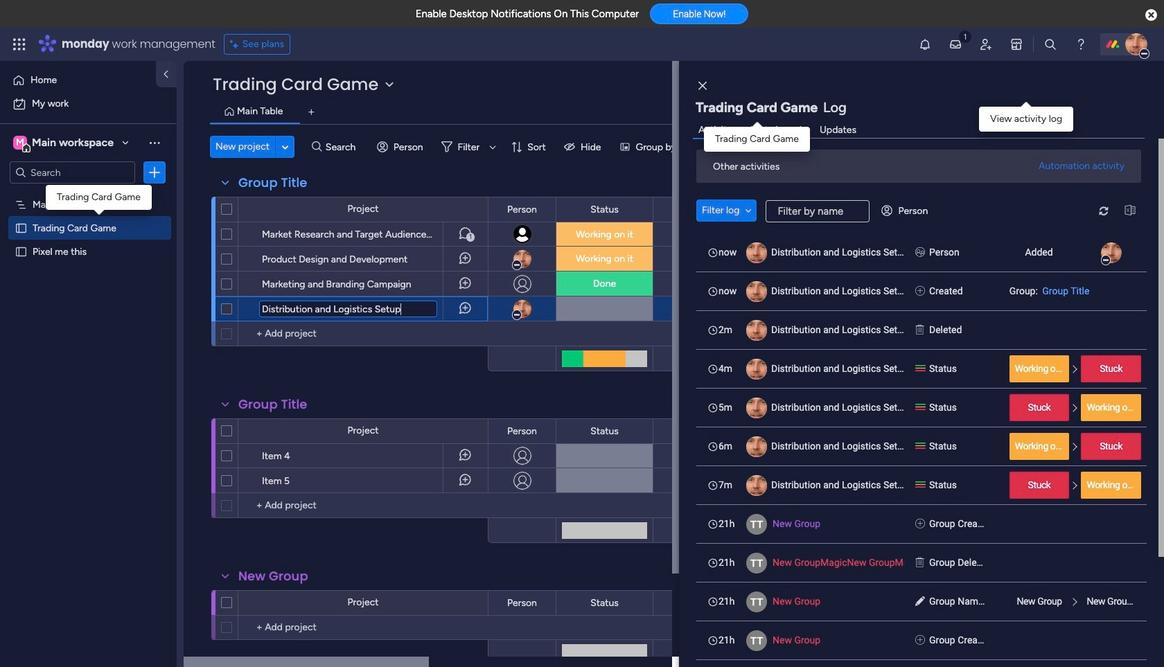 Task type: vqa. For each thing, say whether or not it's contained in the screenshot.
1st heading from the bottom of the page
no



Task type: describe. For each thing, give the bounding box(es) containing it.
see plans image
[[230, 37, 242, 52]]

Filter by name field
[[767, 200, 871, 223]]

invite members image
[[980, 37, 994, 51]]

add view image
[[309, 107, 314, 118]]

1 image
[[960, 28, 972, 44]]

dapulse binline o image
[[916, 556, 925, 571]]

Search in workspace field
[[29, 165, 116, 181]]

1 dapulse plus image from the top
[[916, 284, 926, 299]]

james peterson image
[[1126, 33, 1148, 55]]

close image
[[699, 81, 707, 91]]

dapulse close image
[[1146, 8, 1158, 22]]

dapulse binline o image
[[916, 323, 925, 338]]

2 dapulse plus image from the top
[[916, 517, 926, 532]]

angle down image
[[746, 206, 752, 216]]

public board image
[[15, 245, 28, 258]]

notifications image
[[919, 37, 933, 51]]

workspace image
[[13, 135, 27, 150]]

update feed image
[[949, 37, 963, 51]]

help image
[[1075, 37, 1089, 51]]

0 vertical spatial option
[[8, 69, 148, 92]]

2 + add project text field from the top
[[245, 498, 482, 515]]

public board image
[[15, 221, 28, 234]]

refresh image
[[1094, 206, 1116, 216]]

select product image
[[12, 37, 26, 51]]

monday marketplace image
[[1010, 37, 1024, 51]]

1 + add project text field from the top
[[245, 326, 482, 343]]



Task type: locate. For each thing, give the bounding box(es) containing it.
dapulse plus image up dapulse binline o image on the right
[[916, 517, 926, 532]]

v2 edit image
[[916, 595, 926, 610]]

v2 multiple person column image
[[916, 245, 926, 260]]

list box
[[0, 190, 177, 450], [697, 233, 1165, 668]]

tab
[[301, 101, 323, 123]]

dapulse plus image
[[916, 284, 926, 299], [916, 517, 926, 532]]

export to excel image
[[1120, 206, 1142, 216]]

arrow down image
[[485, 139, 501, 155]]

0 horizontal spatial list box
[[0, 190, 177, 450]]

1 horizontal spatial list box
[[697, 233, 1165, 668]]

search everything image
[[1044, 37, 1058, 51]]

dapulse plus image
[[916, 634, 926, 648]]

1 vertical spatial dapulse plus image
[[916, 517, 926, 532]]

+ Add project text field
[[245, 620, 482, 637]]

Search field
[[322, 137, 364, 157]]

0 vertical spatial dapulse plus image
[[916, 284, 926, 299]]

1 vertical spatial + add project text field
[[245, 498, 482, 515]]

tab list
[[210, 101, 1137, 124]]

2 vertical spatial option
[[0, 192, 177, 195]]

+ Add project text field
[[245, 326, 482, 343], [245, 498, 482, 515]]

angle down image
[[282, 142, 289, 152]]

dapulse plus image down v2 multiple person column icon
[[916, 284, 926, 299]]

option
[[8, 69, 148, 92], [8, 93, 169, 115], [0, 192, 177, 195]]

workspace options image
[[148, 136, 162, 150]]

1 vertical spatial option
[[8, 93, 169, 115]]

None field
[[235, 174, 311, 192], [504, 202, 541, 217], [587, 202, 623, 217], [260, 302, 437, 317], [235, 396, 311, 414], [504, 424, 541, 439], [587, 424, 623, 439], [235, 568, 312, 586], [504, 596, 541, 611], [587, 596, 623, 611], [235, 174, 311, 192], [504, 202, 541, 217], [587, 202, 623, 217], [260, 302, 437, 317], [235, 396, 311, 414], [504, 424, 541, 439], [587, 424, 623, 439], [235, 568, 312, 586], [504, 596, 541, 611], [587, 596, 623, 611]]

options image
[[148, 166, 162, 180], [193, 217, 204, 251], [193, 242, 204, 276], [193, 267, 204, 301], [193, 292, 204, 326], [193, 439, 204, 473], [193, 464, 204, 498]]

0 vertical spatial + add project text field
[[245, 326, 482, 343]]

v2 search image
[[312, 139, 322, 155]]

workspace selection element
[[13, 135, 116, 153]]



